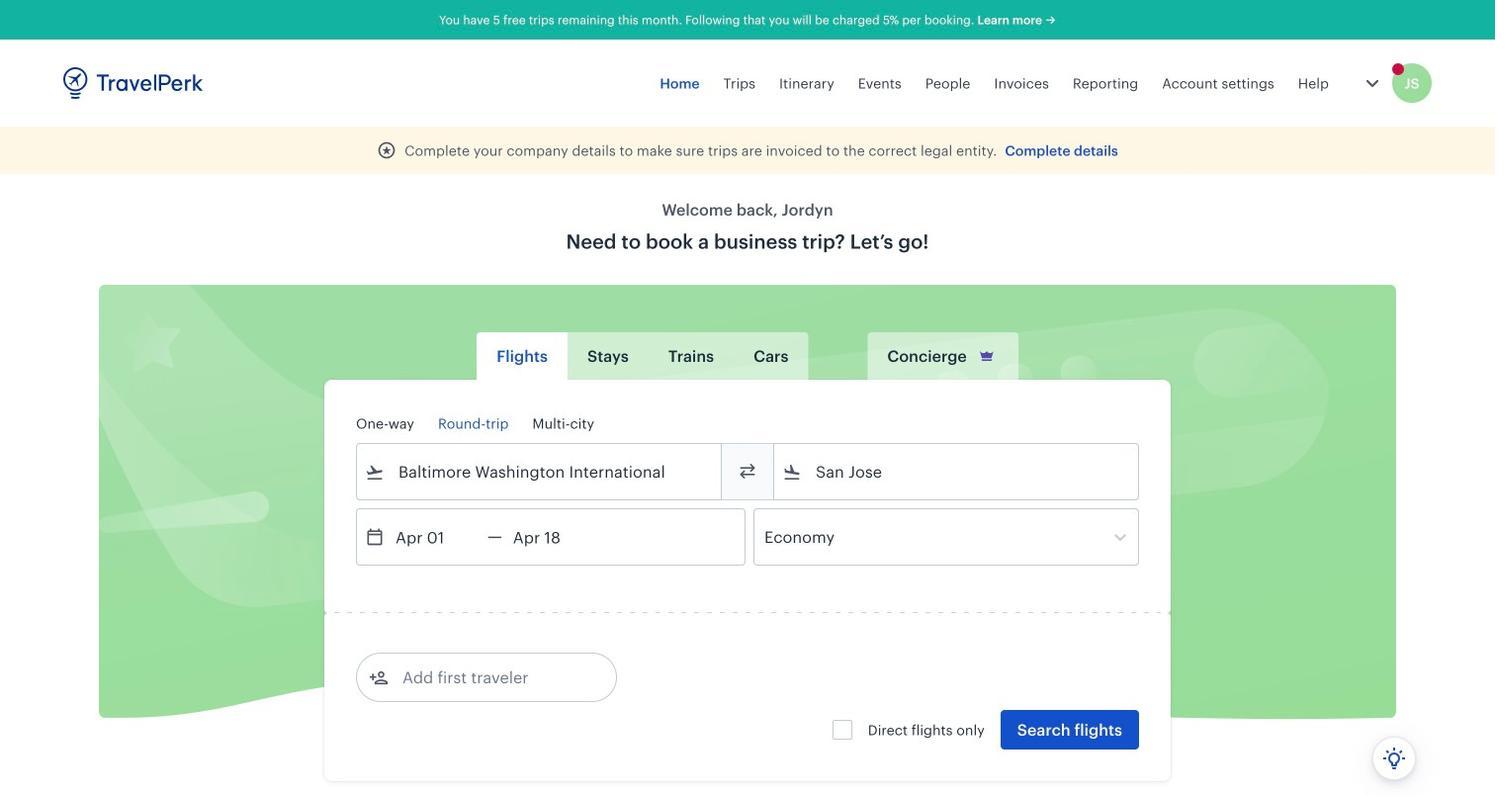 Task type: locate. For each thing, give the bounding box(es) containing it.
Return text field
[[502, 509, 605, 565]]

Depart text field
[[385, 509, 488, 565]]

Add first traveler search field
[[389, 662, 594, 693]]



Task type: vqa. For each thing, say whether or not it's contained in the screenshot.
FROM search field
yes



Task type: describe. For each thing, give the bounding box(es) containing it.
From search field
[[385, 456, 695, 488]]

To search field
[[802, 456, 1113, 488]]



